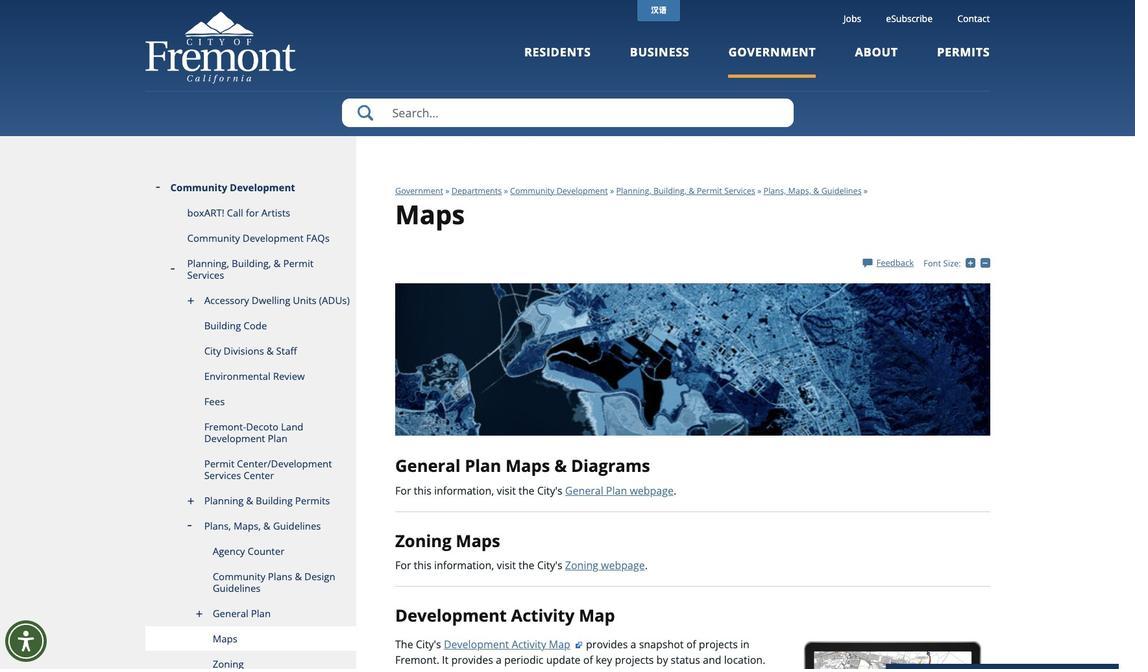 Task type: vqa. For each thing, say whether or not it's contained in the screenshot.
Feedback link
yes



Task type: describe. For each thing, give the bounding box(es) containing it.
1 horizontal spatial provides
[[586, 638, 628, 652]]

update
[[546, 654, 581, 668]]

for
[[246, 206, 259, 219]]

1 vertical spatial projects
[[615, 654, 654, 668]]

residents link
[[524, 44, 591, 78]]

in
[[741, 638, 750, 652]]

development inside the government » departments » community development » planning, building, & permit services » plans, maps, & guidelines maps
[[557, 186, 608, 197]]

planning & building permits
[[204, 495, 330, 508]]

zoning webpage link
[[565, 559, 645, 573]]

fremont.
[[395, 654, 439, 668]]

business link
[[630, 44, 690, 78]]

plan inside fremont-decoto land development plan
[[268, 432, 288, 445]]

the city's development activity map
[[395, 638, 571, 652]]

community inside the government » departments » community development » planning, building, & permit services » plans, maps, & guidelines maps
[[510, 186, 555, 197]]

1 horizontal spatial government link
[[729, 44, 816, 78]]

counter
[[248, 545, 285, 558]]

- link
[[981, 257, 993, 269]]

community development faqs
[[187, 232, 330, 245]]

0 vertical spatial activity
[[511, 605, 575, 628]]

3 » from the left
[[610, 186, 614, 197]]

columnusercontrol3 main content
[[356, 136, 993, 670]]

services inside planning, building, & permit services
[[187, 269, 224, 282]]

Search text field
[[342, 99, 794, 127]]

0 horizontal spatial of
[[583, 654, 593, 668]]

services inside the government » departments » community development » planning, building, & permit services » plans, maps, & guidelines maps
[[725, 186, 756, 197]]

government » departments » community development » planning, building, & permit services » plans, maps, & guidelines maps
[[395, 186, 862, 232]]

community development faqs link
[[145, 226, 356, 251]]

planning, inside planning, building, & permit services
[[187, 257, 229, 270]]

development activity map link
[[444, 638, 584, 652]]

-
[[990, 257, 993, 269]]

residents
[[524, 44, 591, 60]]

and
[[703, 654, 722, 668]]

general plan link
[[145, 602, 356, 627]]

+
[[976, 257, 981, 269]]

maps link
[[145, 627, 356, 652]]

code
[[244, 319, 267, 332]]

font
[[924, 258, 941, 269]]

design
[[304, 571, 335, 584]]

permit center/development services center
[[204, 458, 332, 482]]

1 vertical spatial a
[[496, 654, 502, 668]]

information, for for this information, visit the city's general plan webpage .
[[434, 484, 494, 498]]

fremont-
[[204, 421, 246, 434]]

font size:
[[924, 258, 961, 269]]

land
[[281, 421, 304, 434]]

jobs link
[[844, 12, 862, 25]]

decoto
[[246, 421, 279, 434]]

planning
[[204, 495, 244, 508]]

center/development
[[237, 458, 332, 471]]

font size: link
[[924, 258, 961, 269]]

fremont-decoto land development plan link
[[145, 415, 356, 452]]

guidelines inside the government » departments » community development » planning, building, & permit services » plans, maps, & guidelines maps
[[822, 186, 862, 197]]

fees link
[[145, 390, 356, 415]]

boxart! call for artists link
[[145, 201, 356, 226]]

contact
[[958, 12, 990, 25]]

1 vertical spatial general
[[565, 484, 604, 498]]

+ link
[[966, 257, 981, 269]]

general plan maps & diagrams
[[395, 455, 650, 478]]

permit center/development services center link
[[145, 452, 356, 489]]

boxart! call for artists
[[187, 206, 290, 219]]

accessory dwelling units (adus) link
[[145, 288, 356, 314]]

about
[[855, 44, 898, 60]]

faqs
[[306, 232, 330, 245]]

staff
[[276, 345, 297, 358]]

community plans & design guidelines link
[[145, 565, 356, 602]]

units
[[293, 294, 317, 307]]

environmental review
[[204, 370, 305, 383]]

permit inside permit center/development services center
[[204, 458, 235, 471]]

the inside "provides a snapshot of projects in fremont. it provides a periodic update of key projects by status and location. the"
[[395, 669, 413, 670]]

jobs
[[844, 12, 862, 25]]

agency
[[213, 545, 245, 558]]

agency counter
[[213, 545, 285, 558]]

map image
[[395, 284, 990, 436]]

development activity map image
[[798, 640, 987, 670]]

departments link
[[452, 186, 502, 197]]

permits link
[[937, 44, 990, 78]]

stay connected image
[[886, 663, 1118, 670]]

for for for this information, visit the city's general plan webpage .
[[395, 484, 411, 498]]

plan up 'for this information, visit the city's general plan webpage .'
[[465, 455, 501, 478]]

& inside 'link'
[[267, 345, 274, 358]]

contact link
[[958, 12, 990, 25]]

review
[[273, 370, 305, 383]]

zoning maps
[[395, 530, 500, 553]]

community plans & design guidelines
[[213, 571, 335, 595]]

guidelines inside community plans & design guidelines
[[213, 582, 261, 595]]

plans, maps, & guidelines
[[204, 520, 321, 533]]

1 vertical spatial permits
[[295, 495, 330, 508]]

environmental
[[204, 370, 271, 383]]

(adus)
[[319, 294, 350, 307]]

for for for this information, visit the city's zoning webpage .
[[395, 559, 411, 573]]

visit for zoning webpage
[[497, 559, 516, 573]]

0 vertical spatial webpage
[[630, 484, 674, 498]]

size:
[[944, 258, 961, 269]]

environmental review link
[[145, 364, 356, 390]]

1 horizontal spatial map
[[579, 605, 615, 628]]

general plan webpage link
[[565, 484, 674, 498]]

1 vertical spatial planning, building, & permit services link
[[145, 251, 356, 288]]

for this information, visit the city's general plan webpage .
[[395, 484, 677, 498]]

1 horizontal spatial zoning
[[565, 559, 599, 573]]

it
[[442, 654, 449, 668]]

2 » from the left
[[504, 186, 508, 197]]

city's for general
[[537, 484, 563, 498]]

about link
[[855, 44, 898, 78]]

0 horizontal spatial plans,
[[204, 520, 231, 533]]

esubscribe link
[[886, 12, 933, 25]]

city
[[204, 345, 221, 358]]



Task type: locate. For each thing, give the bounding box(es) containing it.
the
[[519, 484, 535, 498], [519, 559, 535, 573]]

of up the status
[[687, 638, 696, 652]]

1 this from the top
[[414, 484, 432, 498]]

plan down the diagrams
[[606, 484, 627, 498]]

location.
[[724, 654, 766, 668]]

1 horizontal spatial planning, building, & permit services link
[[616, 186, 756, 197]]

center
[[244, 469, 274, 482]]

0 horizontal spatial map
[[549, 638, 571, 652]]

1 vertical spatial building
[[256, 495, 293, 508]]

1 horizontal spatial community development link
[[510, 186, 608, 197]]

activity up the development activity map link
[[511, 605, 575, 628]]

1 vertical spatial government
[[395, 186, 443, 197]]

building code
[[204, 319, 267, 332]]

divisions
[[224, 345, 264, 358]]

0 vertical spatial of
[[687, 638, 696, 652]]

city divisions & staff link
[[145, 339, 356, 364]]

community down "boxart!"
[[187, 232, 240, 245]]

plan up maps link
[[251, 608, 271, 621]]

maps,
[[788, 186, 811, 197], [234, 520, 261, 533]]

0 horizontal spatial provides
[[451, 654, 493, 668]]

2 vertical spatial general
[[213, 608, 249, 621]]

1 vertical spatial plans, maps, & guidelines link
[[145, 514, 356, 539]]

0 vertical spatial guidelines
[[822, 186, 862, 197]]

0 horizontal spatial permit
[[204, 458, 235, 471]]

1 vertical spatial webpage
[[601, 559, 645, 573]]

0 vertical spatial permits
[[937, 44, 990, 60]]

government for government » departments » community development » planning, building, & permit services » plans, maps, & guidelines maps
[[395, 186, 443, 197]]

the up 'fremont.'
[[395, 638, 413, 652]]

accessory dwelling units (adus)
[[204, 294, 350, 307]]

fremont-decoto land development plan
[[204, 421, 304, 445]]

0 horizontal spatial guidelines
[[213, 582, 261, 595]]

0 vertical spatial map
[[579, 605, 615, 628]]

0 vertical spatial for
[[395, 484, 411, 498]]

2 horizontal spatial general
[[565, 484, 604, 498]]

0 vertical spatial provides
[[586, 638, 628, 652]]

1 horizontal spatial planning,
[[616, 186, 652, 197]]

building down accessory at top left
[[204, 319, 241, 332]]

2 horizontal spatial permit
[[697, 186, 722, 197]]

1 vertical spatial services
[[187, 269, 224, 282]]

2 visit from the top
[[497, 559, 516, 573]]

of
[[687, 638, 696, 652], [583, 654, 593, 668]]

this down zoning maps
[[414, 559, 432, 573]]

1 information, from the top
[[434, 484, 494, 498]]

this for for this information, visit the city's zoning webpage .
[[414, 559, 432, 573]]

key
[[596, 654, 612, 668]]

information, up zoning maps
[[434, 484, 494, 498]]

0 horizontal spatial government link
[[395, 186, 443, 197]]

feedback
[[877, 257, 914, 269]]

general for general plan
[[213, 608, 249, 621]]

building, inside planning, building, & permit services
[[232, 257, 271, 270]]

0 vertical spatial plans,
[[764, 186, 786, 197]]

1 horizontal spatial plans, maps, & guidelines link
[[764, 186, 862, 197]]

call
[[227, 206, 243, 219]]

1 vertical spatial activity
[[512, 638, 546, 652]]

community inside community plans & design guidelines
[[213, 571, 265, 584]]

community for community plans & design guidelines
[[213, 571, 265, 584]]

building up plans, maps, & guidelines on the left bottom of page
[[256, 495, 293, 508]]

0 vertical spatial services
[[725, 186, 756, 197]]

city's for zoning
[[537, 559, 563, 573]]

provides up key
[[586, 638, 628, 652]]

guidelines
[[822, 186, 862, 197], [273, 520, 321, 533], [213, 582, 261, 595]]

0 vertical spatial zoning
[[395, 530, 452, 553]]

1 horizontal spatial projects
[[699, 638, 738, 652]]

map up update
[[549, 638, 571, 652]]

plans, maps, & guidelines link
[[764, 186, 862, 197], [145, 514, 356, 539]]

maps
[[395, 197, 465, 232], [506, 455, 550, 478], [456, 530, 500, 553], [213, 633, 237, 646]]

plans, inside the government » departments » community development » planning, building, & permit services » plans, maps, & guidelines maps
[[764, 186, 786, 197]]

0 vertical spatial this
[[414, 484, 432, 498]]

permit inside the government » departments » community development » planning, building, & permit services » plans, maps, & guidelines maps
[[697, 186, 722, 197]]

a down the development activity map link
[[496, 654, 502, 668]]

a
[[631, 638, 637, 652], [496, 654, 502, 668]]

planning, inside the government » departments » community development » planning, building, & permit services » plans, maps, & guidelines maps
[[616, 186, 652, 197]]

plans
[[268, 571, 292, 584]]

1 horizontal spatial plans,
[[764, 186, 786, 197]]

community for community development
[[170, 181, 227, 194]]

0 vertical spatial government link
[[729, 44, 816, 78]]

0 vertical spatial building
[[204, 319, 241, 332]]

2 vertical spatial city's
[[416, 638, 441, 652]]

departments
[[452, 186, 502, 197]]

1 vertical spatial building,
[[232, 257, 271, 270]]

projects left by
[[615, 654, 654, 668]]

feedback link
[[863, 257, 914, 269]]

building code link
[[145, 314, 356, 339]]

building
[[204, 319, 241, 332], [256, 495, 293, 508]]

the down the general plan maps & diagrams
[[519, 484, 535, 498]]

community for community development faqs
[[187, 232, 240, 245]]

government
[[729, 44, 816, 60], [395, 186, 443, 197]]

1 horizontal spatial of
[[687, 638, 696, 652]]

community development
[[170, 181, 295, 194]]

0 horizontal spatial building
[[204, 319, 241, 332]]

1 vertical spatial city's
[[537, 559, 563, 573]]

0 vertical spatial plans, maps, & guidelines link
[[764, 186, 862, 197]]

city's left the zoning webpage link
[[537, 559, 563, 573]]

a left snapshot
[[631, 638, 637, 652]]

maps inside the government » departments » community development » planning, building, & permit services » plans, maps, & guidelines maps
[[395, 197, 465, 232]]

map
[[579, 605, 615, 628], [549, 638, 571, 652]]

1 vertical spatial the
[[519, 559, 535, 573]]

development inside fremont-decoto land development plan
[[204, 432, 265, 445]]

1 horizontal spatial guidelines
[[273, 520, 321, 533]]

building, inside the government » departments » community development » planning, building, & permit services » plans, maps, & guidelines maps
[[654, 186, 687, 197]]

0 vertical spatial building,
[[654, 186, 687, 197]]

city divisions & staff
[[204, 345, 297, 358]]

1 vertical spatial map
[[549, 638, 571, 652]]

0 vertical spatial visit
[[497, 484, 516, 498]]

maps, inside the government » departments » community development » planning, building, & permit services » plans, maps, & guidelines maps
[[788, 186, 811, 197]]

city's
[[537, 484, 563, 498], [537, 559, 563, 573], [416, 638, 441, 652]]

information, down zoning maps
[[434, 559, 494, 573]]

provides a snapshot of projects in fremont. it provides a periodic update of key projects by status and location. the
[[395, 638, 766, 670]]

government for government
[[729, 44, 816, 60]]

the up development activity map on the bottom of page
[[519, 559, 535, 573]]

community up "boxart!"
[[170, 181, 227, 194]]

information, for for this information, visit the city's zoning webpage .
[[434, 559, 494, 573]]

the for zoning webpage
[[519, 559, 535, 573]]

&
[[689, 186, 695, 197], [814, 186, 820, 197], [274, 257, 281, 270], [267, 345, 274, 358], [554, 455, 567, 478], [246, 495, 253, 508], [263, 520, 271, 533], [295, 571, 302, 584]]

for this information, visit the city's zoning webpage .
[[395, 559, 648, 573]]

& inside community plans & design guidelines
[[295, 571, 302, 584]]

1 vertical spatial government link
[[395, 186, 443, 197]]

2 for from the top
[[395, 559, 411, 573]]

permit
[[697, 186, 722, 197], [283, 257, 314, 270], [204, 458, 235, 471]]

1 vertical spatial permit
[[283, 257, 314, 270]]

0 vertical spatial information,
[[434, 484, 494, 498]]

1 horizontal spatial permits
[[937, 44, 990, 60]]

0 horizontal spatial community development link
[[145, 175, 356, 201]]

accessory
[[204, 294, 249, 307]]

1 horizontal spatial government
[[729, 44, 816, 60]]

0 horizontal spatial .
[[645, 559, 648, 573]]

1 for from the top
[[395, 484, 411, 498]]

0 vertical spatial the
[[519, 484, 535, 498]]

0 vertical spatial planning, building, & permit services link
[[616, 186, 756, 197]]

building,
[[654, 186, 687, 197], [232, 257, 271, 270]]

1 horizontal spatial building
[[256, 495, 293, 508]]

visit down the general plan maps & diagrams
[[497, 484, 516, 498]]

2 vertical spatial services
[[204, 469, 241, 482]]

planning, building, & permit services
[[187, 257, 314, 282]]

this up zoning maps
[[414, 484, 432, 498]]

permits down contact
[[937, 44, 990, 60]]

esubscribe
[[886, 12, 933, 25]]

planning & building permits link
[[145, 489, 356, 514]]

2 information, from the top
[[434, 559, 494, 573]]

1 vertical spatial the
[[395, 669, 413, 670]]

provides down the city's development activity map
[[451, 654, 493, 668]]

community down agency counter
[[213, 571, 265, 584]]

1 vertical spatial for
[[395, 559, 411, 573]]

0 horizontal spatial projects
[[615, 654, 654, 668]]

2 the from the top
[[519, 559, 535, 573]]

snapshot
[[639, 638, 684, 652]]

0 horizontal spatial plans, maps, & guidelines link
[[145, 514, 356, 539]]

this for for this information, visit the city's general plan webpage .
[[414, 484, 432, 498]]

by
[[657, 654, 668, 668]]

0 vertical spatial projects
[[699, 638, 738, 652]]

zoning
[[395, 530, 452, 553], [565, 559, 599, 573]]

general plan
[[213, 608, 271, 621]]

1 » from the left
[[445, 186, 450, 197]]

0 horizontal spatial permits
[[295, 495, 330, 508]]

.
[[674, 484, 677, 498], [645, 559, 648, 573]]

maps inside maps link
[[213, 633, 237, 646]]

periodic
[[504, 654, 544, 668]]

1 the from the top
[[395, 638, 413, 652]]

dwelling
[[252, 294, 290, 307]]

1 vertical spatial information,
[[434, 559, 494, 573]]

community
[[170, 181, 227, 194], [510, 186, 555, 197], [187, 232, 240, 245], [213, 571, 265, 584]]

of left key
[[583, 654, 593, 668]]

0 horizontal spatial building,
[[232, 257, 271, 270]]

1 vertical spatial zoning
[[565, 559, 599, 573]]

projects up "and"
[[699, 638, 738, 652]]

2 this from the top
[[414, 559, 432, 573]]

1 vertical spatial plans,
[[204, 520, 231, 533]]

artists
[[262, 206, 290, 219]]

0 vertical spatial the
[[395, 638, 413, 652]]

1 horizontal spatial general
[[395, 455, 461, 478]]

activity
[[511, 605, 575, 628], [512, 638, 546, 652]]

government inside the government » departments » community development » planning, building, & permit services » plans, maps, & guidelines maps
[[395, 186, 443, 197]]

0 vertical spatial maps,
[[788, 186, 811, 197]]

1 the from the top
[[519, 484, 535, 498]]

business
[[630, 44, 690, 60]]

general for general plan maps & diagrams
[[395, 455, 461, 478]]

1 vertical spatial guidelines
[[273, 520, 321, 533]]

visit
[[497, 484, 516, 498], [497, 559, 516, 573]]

2 vertical spatial permit
[[204, 458, 235, 471]]

2 vertical spatial guidelines
[[213, 582, 261, 595]]

0 horizontal spatial maps,
[[234, 520, 261, 533]]

city's up 'fremont.'
[[416, 638, 441, 652]]

1 vertical spatial this
[[414, 559, 432, 573]]

0 vertical spatial planning,
[[616, 186, 652, 197]]

0 vertical spatial general
[[395, 455, 461, 478]]

0 vertical spatial .
[[674, 484, 677, 498]]

planning,
[[616, 186, 652, 197], [187, 257, 229, 270]]

1 horizontal spatial .
[[674, 484, 677, 498]]

& inside planning, building, & permit services
[[274, 257, 281, 270]]

the for general plan webpage
[[519, 484, 535, 498]]

services inside permit center/development services center
[[204, 469, 241, 482]]

1 vertical spatial planning,
[[187, 257, 229, 270]]

1 vertical spatial visit
[[497, 559, 516, 573]]

permits
[[937, 44, 990, 60], [295, 495, 330, 508]]

0 horizontal spatial general
[[213, 608, 249, 621]]

1 visit from the top
[[497, 484, 516, 498]]

the down 'fremont.'
[[395, 669, 413, 670]]

visit for general plan webpage
[[497, 484, 516, 498]]

activity up periodic
[[512, 638, 546, 652]]

0 horizontal spatial government
[[395, 186, 443, 197]]

1 vertical spatial .
[[645, 559, 648, 573]]

0 vertical spatial a
[[631, 638, 637, 652]]

status
[[671, 654, 700, 668]]

agency counter link
[[145, 539, 356, 565]]

0 horizontal spatial zoning
[[395, 530, 452, 553]]

map up "provides a snapshot of projects in fremont. it provides a periodic update of key projects by status and location. the"
[[579, 605, 615, 628]]

visit up development activity map on the bottom of page
[[497, 559, 516, 573]]

4 » from the left
[[758, 186, 762, 197]]

boxart!
[[187, 206, 224, 219]]

community right the departments
[[510, 186, 555, 197]]

2 horizontal spatial guidelines
[[822, 186, 862, 197]]

government link
[[729, 44, 816, 78], [395, 186, 443, 197]]

fees
[[204, 395, 225, 408]]

1 vertical spatial maps,
[[234, 520, 261, 533]]

development activity map
[[395, 605, 615, 628]]

provides
[[586, 638, 628, 652], [451, 654, 493, 668]]

1 horizontal spatial building,
[[654, 186, 687, 197]]

0 vertical spatial city's
[[537, 484, 563, 498]]

2 the from the top
[[395, 669, 413, 670]]

city's down the general plan maps & diagrams
[[537, 484, 563, 498]]

plan up "center/development"
[[268, 432, 288, 445]]

0 vertical spatial permit
[[697, 186, 722, 197]]

permits down "center/development"
[[295, 495, 330, 508]]

permit inside planning, building, & permit services
[[283, 257, 314, 270]]

1 vertical spatial of
[[583, 654, 593, 668]]

diagrams
[[571, 455, 650, 478]]



